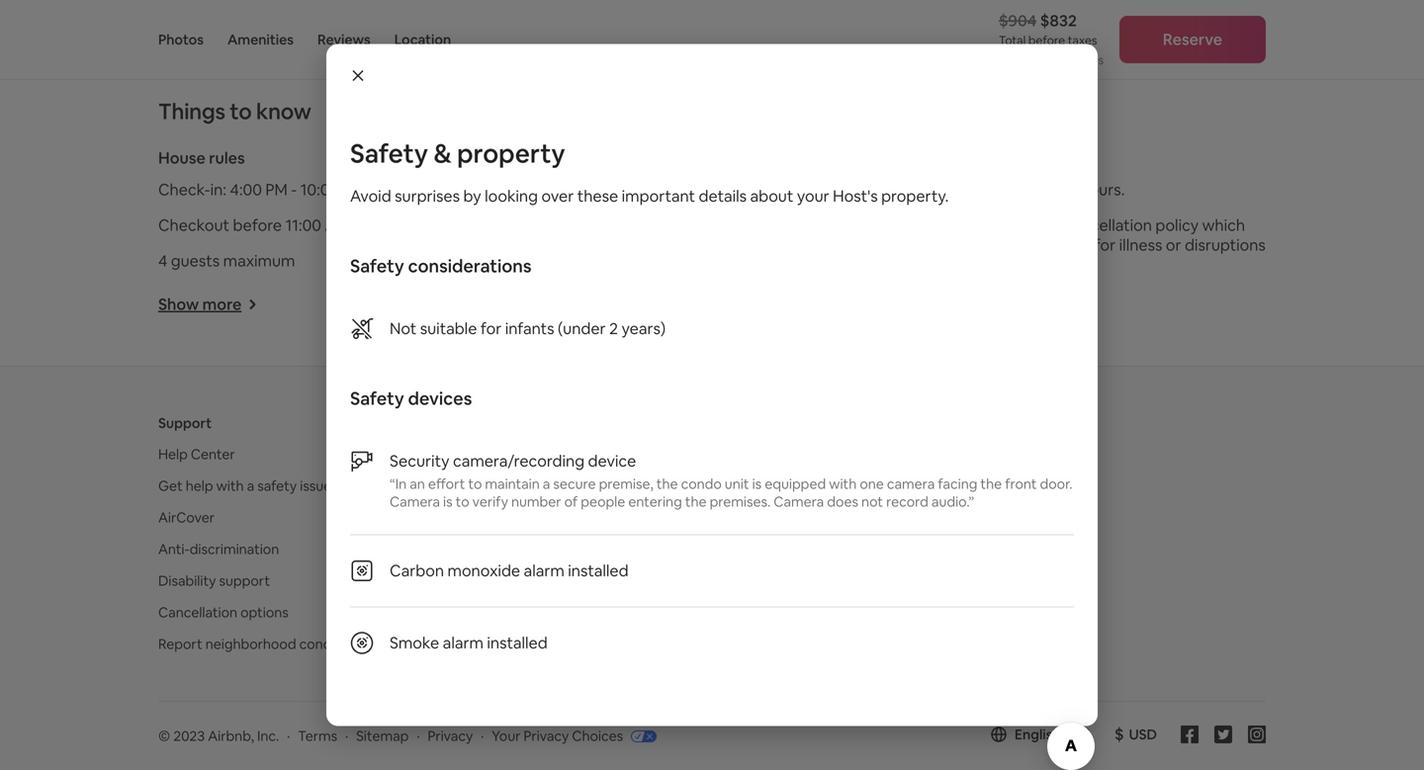 Task type: locate. For each thing, give the bounding box(es) containing it.
your up aircover for hosts
[[577, 446, 605, 463]]

door.
[[1040, 475, 1073, 493]]

by inside review the host's full cancellation policy which applies even if you cancel for illness or disruptions caused by covid-19.
[[963, 255, 981, 275]]

0 horizontal spatial security
[[390, 451, 450, 471]]

airbnb.org emergency stays link
[[902, 604, 1081, 622]]

2 vertical spatial alarm
[[443, 633, 484, 654]]

avoid
[[350, 186, 391, 206]]

aircover
[[530, 477, 587, 495], [158, 509, 215, 527]]

property inside dialog
[[457, 137, 566, 170]]

airbnb
[[530, 446, 574, 463]]

safety up over
[[533, 148, 581, 168]]

2
[[609, 319, 618, 339]]

0 horizontal spatial privacy
[[428, 728, 473, 745]]

0 horizontal spatial camera
[[390, 493, 440, 511]]

1 horizontal spatial cancellation
[[1065, 215, 1153, 235]]

years)
[[622, 319, 666, 339]]

details
[[699, 186, 747, 206]]

1 vertical spatial aircover
[[158, 509, 215, 527]]

safety & property dialog
[[327, 44, 1098, 727]]

1 vertical spatial security
[[390, 451, 450, 471]]

safety left devices on the left bottom of the page
[[350, 387, 404, 411]]

property
[[457, 137, 566, 170], [599, 148, 665, 168]]

2 camera from the left
[[774, 493, 824, 511]]

1 vertical spatial cancellation
[[1065, 215, 1153, 235]]

the left condo
[[657, 475, 678, 493]]

a left secure
[[543, 475, 550, 493]]

alarm up airbnb- on the left bottom of the page
[[524, 561, 565, 581]]

usd
[[1129, 726, 1158, 744]]

1 vertical spatial camera/recording
[[453, 451, 585, 471]]

reserve button
[[1120, 16, 1266, 63]]

security camera/recording device
[[533, 179, 780, 200]]

english
[[1015, 726, 1061, 744]]

is right an
[[443, 493, 453, 511]]

security for security camera/recording device "in an effort to maintain a secure premise, the condo unit is equipped with one camera facing the front door. camera is to verify number of people entering the premises. camera does not record audio."
[[390, 451, 450, 471]]

1 horizontal spatial a
[[543, 475, 550, 493]]

2 hosting from the top
[[530, 572, 580, 590]]

maintain
[[485, 475, 540, 493]]

disruptions
[[1185, 235, 1266, 255]]

& inside dialog
[[434, 137, 452, 170]]

not
[[390, 319, 417, 339]]

$ usd
[[1115, 725, 1158, 745]]

inc.
[[257, 728, 279, 745]]

1 hosting from the top
[[530, 509, 580, 527]]

hosting down secure
[[530, 509, 580, 527]]

with left 'one'
[[829, 475, 857, 493]]

0 horizontal spatial &
[[434, 137, 452, 170]]

1 horizontal spatial security
[[533, 179, 593, 200]]

property for surprises
[[457, 137, 566, 170]]

1 vertical spatial device
[[588, 451, 636, 471]]

property up looking
[[457, 137, 566, 170]]

0 horizontal spatial a
[[247, 477, 254, 495]]

2 horizontal spatial alarm
[[586, 251, 627, 271]]

safety & property up surprises on the top
[[350, 137, 566, 170]]

security up an
[[390, 451, 450, 471]]

1 privacy from the left
[[428, 728, 473, 745]]

0 vertical spatial your
[[797, 186, 830, 206]]

1 horizontal spatial privacy
[[524, 728, 569, 745]]

camera/recording for security camera/recording device "in an effort to maintain a secure premise, the condo unit is equipped with one camera facing the front door. camera is to verify number of people entering the premises. camera does not record audio."
[[453, 451, 585, 471]]

airbnb-friendly apartments link
[[530, 604, 705, 622]]

hosting for hosting responsibly
[[530, 572, 580, 590]]

features
[[934, 477, 987, 495]]

&
[[434, 137, 452, 170], [584, 148, 595, 168]]

0 vertical spatial device
[[731, 179, 780, 200]]

camera
[[390, 493, 440, 511], [774, 493, 824, 511]]

by
[[464, 186, 481, 206], [963, 255, 981, 275]]

reviews
[[318, 31, 371, 48]]

1 horizontal spatial aircover
[[530, 477, 587, 495]]

people
[[581, 493, 626, 511]]

safety & property inside dialog
[[350, 137, 566, 170]]

1 vertical spatial smoke
[[390, 633, 439, 654]]

things to know
[[158, 97, 311, 126]]

safety & property for camera/recording
[[533, 148, 665, 168]]

0 horizontal spatial device
[[588, 451, 636, 471]]

cancellation down hours.
[[1065, 215, 1153, 235]]

1 horizontal spatial device
[[731, 179, 780, 200]]

1 horizontal spatial camera/recording
[[596, 179, 728, 200]]

alarm for smoke alarm installed
[[443, 633, 484, 654]]

show more
[[158, 294, 242, 315]]

taxes
[[1068, 33, 1098, 48]]

equipped
[[765, 475, 826, 493]]

for inside review the host's full cancellation policy which applies even if you cancel for illness or disruptions caused by covid-19.
[[1095, 235, 1116, 255]]

stays
[[1049, 604, 1081, 622]]

privacy left your
[[428, 728, 473, 745]]

resources
[[583, 509, 645, 527]]

"in
[[390, 475, 407, 493]]

in:
[[210, 179, 227, 200]]

by right caused
[[963, 255, 981, 275]]

0 vertical spatial before
[[1029, 33, 1066, 48]]

1 vertical spatial hosting
[[530, 572, 580, 590]]

alarm down monoxide
[[443, 633, 484, 654]]

privacy right your
[[524, 728, 569, 745]]

0 horizontal spatial by
[[464, 186, 481, 206]]

avoid surprises by looking over these important details about your host's property.
[[350, 186, 949, 206]]

with
[[829, 475, 857, 493], [216, 477, 244, 495]]

an
[[410, 475, 425, 493]]

1 horizontal spatial with
[[829, 475, 857, 493]]

to right effort
[[468, 475, 482, 493]]

premises.
[[710, 493, 771, 511]]

apartments
[[630, 604, 705, 622]]

smoke down over
[[533, 251, 583, 271]]

0 horizontal spatial alarm
[[443, 633, 484, 654]]

alarm down these
[[586, 251, 627, 271]]

0 horizontal spatial smoke
[[390, 633, 439, 654]]

location button
[[395, 0, 451, 79]]

help
[[158, 446, 188, 463]]

1 horizontal spatial property
[[599, 148, 665, 168]]

by left looking
[[464, 186, 481, 206]]

1 horizontal spatial your
[[797, 186, 830, 206]]

camera up carbon
[[390, 493, 440, 511]]

review the host's full cancellation policy which applies even if you cancel for illness or disruptions caused by covid-19.
[[908, 215, 1266, 275]]

10:00
[[301, 179, 339, 200]]

1 vertical spatial your
[[577, 446, 605, 463]]

& up surprises on the top
[[434, 137, 452, 170]]

carbon monoxide alarm installed
[[390, 561, 629, 581]]

your right about
[[797, 186, 830, 206]]

device right the important
[[731, 179, 780, 200]]

1 horizontal spatial before
[[1029, 33, 1066, 48]]

hosting for hosting resources
[[530, 509, 580, 527]]

installed down airbnb- on the left bottom of the page
[[487, 633, 548, 654]]

smoke down carbon
[[390, 633, 439, 654]]

infants
[[505, 319, 555, 339]]

0 vertical spatial aircover
[[530, 477, 587, 495]]

45
[[1047, 52, 1060, 68]]

device for security camera/recording device "in an effort to maintain a secure premise, the condo unit is equipped with one camera facing the front door. camera is to verify number of people entering the premises. camera does not record audio."
[[588, 451, 636, 471]]

for inside the safety & property dialog
[[481, 319, 502, 339]]

a left safety
[[247, 477, 254, 495]]

get
[[158, 477, 183, 495]]

alarm for smoke alarm
[[586, 251, 627, 271]]

device inside security camera/recording device "in an effort to maintain a secure premise, the condo unit is equipped with one camera facing the front door. camera is to verify number of people entering the premises. camera does not record audio."
[[588, 451, 636, 471]]

0 vertical spatial smoke
[[533, 251, 583, 271]]

0 vertical spatial cancellation
[[943, 179, 1031, 200]]

1 horizontal spatial by
[[963, 255, 981, 275]]

applies
[[908, 235, 959, 255]]

report neighborhood concern link
[[158, 636, 352, 653]]

1 horizontal spatial is
[[753, 475, 762, 493]]

hosting
[[530, 509, 580, 527], [530, 572, 580, 590]]

aircover for aircover for hosts
[[530, 477, 587, 495]]

free cancellation for 48 hours.
[[908, 179, 1125, 200]]

maximum
[[223, 251, 295, 271]]

with right help
[[216, 477, 244, 495]]

& up these
[[584, 148, 595, 168]]

one
[[860, 475, 884, 493]]

0 horizontal spatial aircover
[[158, 509, 215, 527]]

2 pm from the left
[[343, 179, 365, 200]]

smoke for smoke alarm
[[533, 251, 583, 271]]

0 horizontal spatial property
[[457, 137, 566, 170]]

before
[[1029, 33, 1066, 48], [233, 215, 282, 235]]

installed up friendly
[[568, 561, 629, 581]]

1 horizontal spatial installed
[[568, 561, 629, 581]]

pm left -
[[266, 179, 288, 200]]

before up maximum
[[233, 215, 282, 235]]

these
[[578, 186, 619, 206]]

checkout
[[158, 215, 230, 235]]

your
[[797, 186, 830, 206], [577, 446, 605, 463]]

house
[[158, 148, 206, 168]]

0 vertical spatial by
[[464, 186, 481, 206]]

carbon
[[390, 561, 444, 581]]

support
[[158, 414, 212, 432]]

©
[[158, 728, 170, 745]]

0 vertical spatial installed
[[568, 561, 629, 581]]

smoke inside the safety & property dialog
[[390, 633, 439, 654]]

total
[[999, 33, 1026, 48]]

to left know
[[230, 97, 252, 126]]

camera/recording inside security camera/recording device "in an effort to maintain a secure premise, the condo unit is equipped with one camera facing the front door. camera is to verify number of people entering the premises. camera does not record audio."
[[453, 451, 585, 471]]

safety & property for surprises
[[350, 137, 566, 170]]

0 horizontal spatial your
[[577, 446, 605, 463]]

is right unit
[[753, 475, 762, 493]]

property up security camera/recording device
[[599, 148, 665, 168]]

0 horizontal spatial before
[[233, 215, 282, 235]]

1 horizontal spatial camera
[[774, 493, 824, 511]]

1 vertical spatial before
[[233, 215, 282, 235]]

the
[[963, 215, 987, 235], [657, 475, 678, 493], [981, 475, 1002, 493], [685, 493, 707, 511]]

device up premise,
[[588, 451, 636, 471]]

before inside the $904 $832 total before taxes 45 reviews
[[1029, 33, 1066, 48]]

help
[[186, 477, 213, 495]]

48
[[1059, 179, 1077, 200]]

cancellation up host's
[[943, 179, 1031, 200]]

cancellation options link
[[158, 604, 289, 622]]

device for security camera/recording device
[[731, 179, 780, 200]]

center
[[191, 446, 235, 463]]

alarm
[[586, 251, 627, 271], [524, 561, 565, 581], [443, 633, 484, 654]]

policy
[[1156, 215, 1199, 235]]

0 horizontal spatial pm
[[266, 179, 288, 200]]

0 horizontal spatial camera/recording
[[453, 451, 585, 471]]

the left the if
[[963, 215, 987, 235]]

hosting up airbnb- on the left bottom of the page
[[530, 572, 580, 590]]

1 vertical spatial by
[[963, 255, 981, 275]]

devices
[[408, 387, 472, 411]]

pm right 10:00
[[343, 179, 365, 200]]

0 horizontal spatial is
[[443, 493, 453, 511]]

safety & property up these
[[533, 148, 665, 168]]

camera left does
[[774, 493, 824, 511]]

1 horizontal spatial &
[[584, 148, 595, 168]]

photos
[[158, 31, 204, 48]]

to left the verify
[[456, 493, 470, 511]]

reserve
[[1163, 29, 1223, 49]]

0 vertical spatial hosting
[[530, 509, 580, 527]]

safety devices
[[350, 387, 472, 411]]

navigate to facebook image
[[1181, 726, 1199, 744]]

& for surprises
[[434, 137, 452, 170]]

0 horizontal spatial installed
[[487, 633, 548, 654]]

security inside security camera/recording device "in an effort to maintain a secure premise, the condo unit is equipped with one camera facing the front door. camera is to verify number of people entering the premises. camera does not record audio."
[[390, 451, 450, 471]]

hosting resources
[[530, 509, 645, 527]]

0 vertical spatial alarm
[[586, 251, 627, 271]]

0 vertical spatial camera/recording
[[596, 179, 728, 200]]

1 horizontal spatial smoke
[[533, 251, 583, 271]]

19.
[[1040, 255, 1059, 275]]

0 vertical spatial security
[[533, 179, 593, 200]]

security up smoke alarm
[[533, 179, 593, 200]]

support
[[219, 572, 270, 590]]

by inside the safety & property dialog
[[464, 186, 481, 206]]

1 horizontal spatial alarm
[[524, 561, 565, 581]]

4
[[158, 251, 167, 271]]

1 horizontal spatial pm
[[343, 179, 365, 200]]

security
[[533, 179, 593, 200], [390, 451, 450, 471]]

does
[[827, 493, 859, 511]]

before up 45
[[1029, 33, 1066, 48]]



Task type: vqa. For each thing, say whether or not it's contained in the screenshot.
1 dropdown button
no



Task type: describe. For each thing, give the bounding box(es) containing it.
emergency
[[973, 604, 1046, 622]]

audio."
[[932, 493, 975, 511]]

2 privacy from the left
[[524, 728, 569, 745]]

free
[[908, 179, 940, 200]]

or
[[1166, 235, 1182, 255]]

-
[[291, 179, 297, 200]]

covid-
[[985, 255, 1040, 275]]

report
[[158, 636, 202, 653]]

verify
[[473, 493, 508, 511]]

cancellation inside review the host's full cancellation policy which applies even if you cancel for illness or disruptions caused by covid-19.
[[1065, 215, 1153, 235]]

premise,
[[599, 475, 654, 493]]

anti-discrimination
[[158, 541, 279, 558]]

safety up avoid
[[350, 137, 428, 170]]

photos button
[[158, 0, 204, 79]]

caused
[[908, 255, 960, 275]]

illness
[[1120, 235, 1163, 255]]

1 camera from the left
[[390, 493, 440, 511]]

disability support link
[[158, 572, 270, 590]]

security camera/recording device "in an effort to maintain a secure premise, the condo unit is equipped with one camera facing the front door. camera is to verify number of people entering the premises. camera does not record audio."
[[390, 451, 1073, 511]]

get help with a safety issue
[[158, 477, 332, 495]]

new features link
[[902, 477, 987, 495]]

4 guests maximum
[[158, 251, 295, 271]]

looking
[[485, 186, 538, 206]]

new features
[[902, 477, 987, 495]]

concern
[[299, 636, 352, 653]]

& for camera/recording
[[584, 148, 595, 168]]

facing
[[938, 475, 978, 493]]

discrimination
[[190, 541, 279, 558]]

airbnb,
[[208, 728, 254, 745]]

smoke alarm
[[533, 251, 627, 271]]

airbnb.org emergency stays
[[902, 604, 1081, 622]]

your inside the safety & property dialog
[[797, 186, 830, 206]]

secure
[[553, 475, 596, 493]]

effort
[[428, 475, 465, 493]]

navigate to instagram image
[[1249, 726, 1266, 744]]

$904
[[999, 10, 1037, 31]]

responsibly
[[583, 572, 656, 590]]

considerations
[[408, 255, 532, 278]]

which
[[1203, 215, 1246, 235]]

new
[[902, 477, 931, 495]]

more
[[202, 294, 242, 315]]

the right entering on the left bottom of page
[[685, 493, 707, 511]]

amenities
[[228, 31, 294, 48]]

$832
[[1041, 10, 1077, 31]]

aircover for aircover link
[[158, 509, 215, 527]]

record
[[887, 493, 929, 511]]

unit
[[725, 475, 749, 493]]

surprises
[[395, 186, 460, 206]]

help center
[[158, 446, 235, 463]]

of
[[565, 493, 578, 511]]

show more button
[[158, 294, 258, 315]]

the inside review the host's full cancellation policy which applies even if you cancel for illness or disruptions caused by covid-19.
[[963, 215, 987, 235]]

property for camera/recording
[[599, 148, 665, 168]]

a inside security camera/recording device "in an effort to maintain a secure premise, the condo unit is equipped with one camera facing the front door. camera is to verify number of people entering the premises. camera does not record audio."
[[543, 475, 550, 493]]

house rules
[[158, 148, 245, 168]]

1 pm from the left
[[266, 179, 288, 200]]

not suitable for infants (under 2 years)
[[390, 319, 666, 339]]

report neighborhood concern
[[158, 636, 352, 653]]

cancel
[[1044, 235, 1092, 255]]

show
[[158, 294, 199, 315]]

disability
[[158, 572, 216, 590]]

property.
[[882, 186, 949, 206]]

smoke alarm installed
[[390, 633, 548, 654]]

help center link
[[158, 446, 235, 463]]

smoke for smoke alarm installed
[[390, 633, 439, 654]]

1 vertical spatial installed
[[487, 633, 548, 654]]

location
[[395, 31, 451, 48]]

suitable
[[420, 319, 477, 339]]

reviews button
[[318, 0, 371, 79]]

camera/recording for security camera/recording device
[[596, 179, 728, 200]]

with inside security camera/recording device "in an effort to maintain a secure premise, the condo unit is equipped with one camera facing the front door. camera is to verify number of people entering the premises. camera does not record audio."
[[829, 475, 857, 493]]

host's
[[833, 186, 878, 206]]

airbnb-friendly apartments
[[530, 604, 705, 622]]

condo
[[681, 475, 722, 493]]

guests
[[171, 251, 220, 271]]

hosting responsibly link
[[530, 572, 656, 590]]

cancellation options
[[158, 604, 289, 622]]

full
[[1040, 215, 1061, 235]]

check-in: 4:00 pm - 10:00 pm
[[158, 179, 365, 200]]

friendly
[[579, 604, 627, 622]]

2023
[[173, 728, 205, 745]]

0 horizontal spatial with
[[216, 477, 244, 495]]

$904 $832 total before taxes 45 reviews
[[999, 10, 1104, 68]]

reviews
[[1063, 52, 1104, 68]]

cancellation
[[158, 604, 238, 622]]

am
[[325, 215, 349, 235]]

careers
[[902, 509, 952, 527]]

security for security camera/recording device
[[533, 179, 593, 200]]

navigate to twitter image
[[1215, 726, 1233, 744]]

1 vertical spatial alarm
[[524, 561, 565, 581]]

rules
[[209, 148, 245, 168]]

terms link
[[298, 728, 337, 745]]

checkout before 11:00 am
[[158, 215, 349, 235]]

0 horizontal spatial cancellation
[[943, 179, 1031, 200]]

safety up not
[[350, 255, 404, 278]]

the left front
[[981, 475, 1002, 493]]

amenities button
[[228, 0, 294, 79]]

not
[[862, 493, 884, 511]]

disability support
[[158, 572, 270, 590]]

sitemap link
[[356, 728, 409, 745]]

host's
[[991, 215, 1036, 235]]



